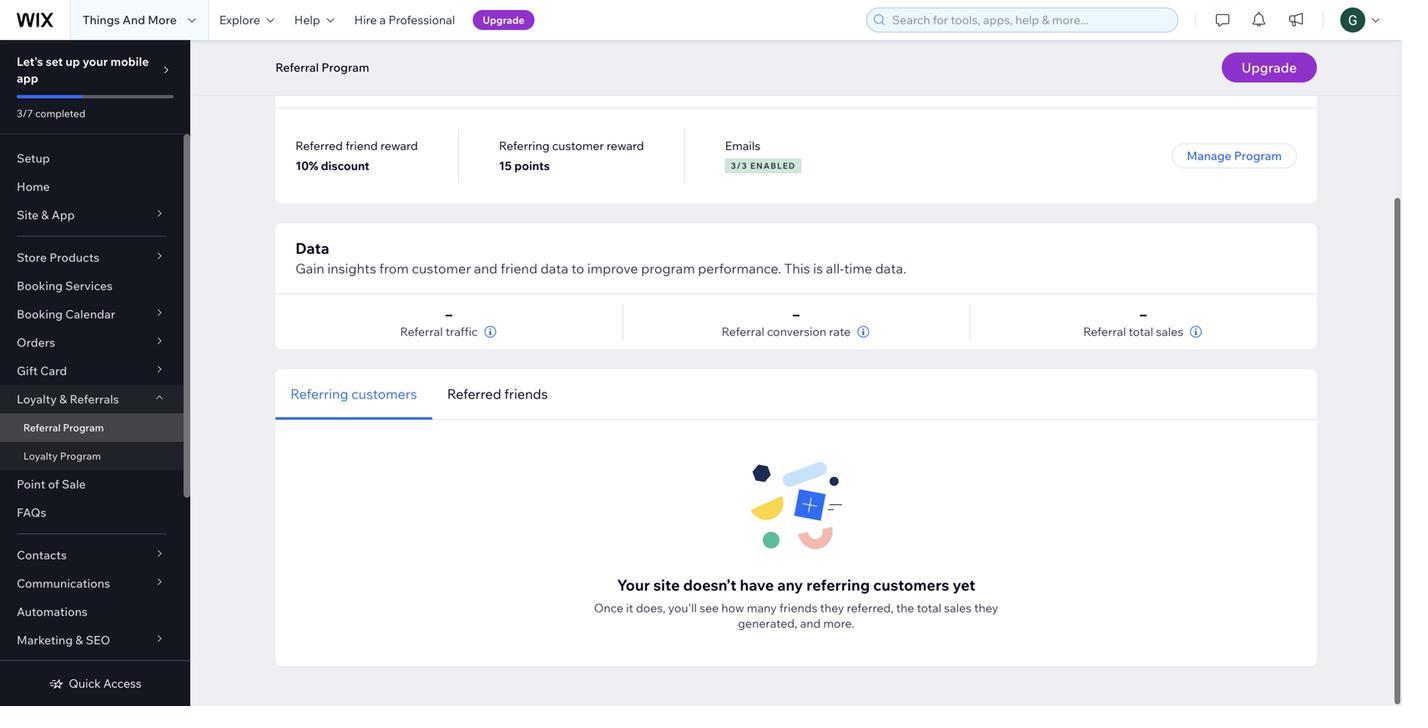 Task type: describe. For each thing, give the bounding box(es) containing it.
upgrade for left upgrade button
[[483, 14, 525, 26]]

marketing & seo
[[17, 633, 110, 648]]

15
[[499, 159, 512, 173]]

contacts button
[[0, 542, 184, 570]]

referred friend reward 10% discount
[[295, 139, 418, 173]]

0 vertical spatial sales
[[1156, 325, 1183, 339]]

does,
[[636, 601, 666, 616]]

and inside data gain insights from customer and friend data to improve program performance. this is all-time data.
[[474, 260, 497, 277]]

help button
[[284, 0, 344, 40]]

0 horizontal spatial your
[[337, 73, 370, 92]]

booking calendar
[[17, 307, 115, 322]]

how
[[721, 601, 744, 616]]

traffic
[[446, 325, 478, 339]]

friends inside button
[[504, 386, 548, 403]]

referral total sales
[[1083, 325, 1183, 339]]

refer
[[295, 73, 334, 92]]

up
[[66, 54, 80, 69]]

referred,
[[847, 601, 894, 616]]

referral inside referral program link
[[23, 422, 61, 434]]

home link
[[0, 173, 184, 201]]

gift card button
[[0, 357, 184, 386]]

referral program link
[[0, 414, 184, 442]]

insights
[[327, 260, 376, 277]]

communications
[[17, 577, 110, 591]]

marketing & seo button
[[0, 627, 184, 655]]

orders
[[17, 336, 55, 350]]

faqs link
[[0, 499, 184, 527]]

from
[[379, 260, 409, 277]]

/
[[737, 161, 742, 171]]

your inside your site doesn't have any referring customers yet once it does, you'll see how many friends they referred, the total sales they generated, and more.
[[617, 576, 650, 595]]

customers inside your site doesn't have any referring customers yet once it does, you'll see how many friends they referred, the total sales they generated, and more.
[[873, 576, 949, 595]]

loyalty for loyalty & referrals
[[17, 392, 57, 407]]

data.
[[875, 260, 906, 277]]

customer inside referring customer reward 15 points
[[552, 139, 604, 153]]

things and more
[[83, 13, 177, 27]]

gift
[[17, 364, 38, 378]]

referred for referred friend reward 10% discount
[[295, 139, 343, 153]]

quick access
[[69, 677, 142, 691]]

0 horizontal spatial upgrade button
[[473, 10, 535, 30]]

booking services link
[[0, 272, 184, 300]]

booking services
[[17, 279, 113, 293]]

site & app
[[17, 208, 75, 222]]

– for traffic
[[446, 306, 452, 323]]

– for total
[[1140, 306, 1147, 323]]

your
[[83, 54, 108, 69]]

reward for referred friend reward
[[380, 139, 418, 153]]

set
[[46, 54, 63, 69]]

point
[[17, 477, 45, 492]]

customer inside data gain insights from customer and friend data to improve program performance. this is all-time data.
[[412, 260, 471, 277]]

reward for referring customer reward
[[607, 139, 644, 153]]

automations link
[[0, 598, 184, 627]]

improve
[[587, 260, 638, 277]]

your site doesn't have any referring customers yet once it does, you'll see how many friends they referred, the total sales they generated, and more.
[[594, 576, 998, 631]]

this
[[784, 260, 810, 277]]

program for loyalty program 'link'
[[60, 450, 101, 463]]

is
[[813, 260, 823, 277]]

automations
[[17, 605, 88, 620]]

completed
[[35, 107, 85, 120]]

site
[[17, 208, 39, 222]]

professional
[[388, 13, 455, 27]]

program
[[641, 260, 695, 277]]

loyalty & referrals
[[17, 392, 119, 407]]

app
[[52, 208, 75, 222]]

loyalty for loyalty program
[[23, 450, 58, 463]]

referral inside referral program button
[[275, 60, 319, 75]]

faqs
[[17, 506, 46, 520]]

generated,
[[738, 617, 798, 631]]

referral traffic
[[400, 325, 478, 339]]

explore
[[219, 13, 260, 27]]

friends inside your site doesn't have any referring customers yet once it does, you'll see how many friends they referred, the total sales they generated, and more.
[[779, 601, 817, 616]]

friend inside data gain insights from customer and friend data to improve program performance. this is all-time data.
[[500, 260, 537, 277]]

Search for tools, apps, help & more... field
[[887, 8, 1173, 32]]

setup
[[17, 151, 50, 166]]

referral program button
[[267, 55, 378, 80]]

calendar
[[65, 307, 115, 322]]

rate
[[829, 325, 851, 339]]

enabled
[[750, 161, 796, 171]]

let's set up your mobile app
[[17, 54, 149, 86]]

sale
[[62, 477, 86, 492]]

1 vertical spatial upgrade button
[[1222, 53, 1317, 83]]

time
[[844, 260, 872, 277]]

data gain insights from customer and friend data to improve program performance. this is all-time data.
[[295, 239, 906, 277]]

let's
[[17, 54, 43, 69]]

booking calendar button
[[0, 300, 184, 329]]

emails 3 / 3 enabled
[[725, 139, 796, 171]]

products
[[49, 250, 99, 265]]

– for conversion
[[793, 306, 800, 323]]

sidebar element
[[0, 40, 190, 707]]

marketing
[[17, 633, 73, 648]]

a
[[380, 13, 386, 27]]

manage
[[1187, 149, 1232, 163]]

program for referral program button
[[321, 60, 369, 75]]

card
[[40, 364, 67, 378]]

referred for referred friends
[[447, 386, 501, 403]]



Task type: vqa. For each thing, say whether or not it's contained in the screenshot.
Gift Card
yes



Task type: locate. For each thing, give the bounding box(es) containing it.
1 horizontal spatial upgrade button
[[1222, 53, 1317, 83]]

data
[[540, 260, 568, 277]]

gain
[[295, 260, 324, 277]]

customers
[[351, 386, 417, 403], [873, 576, 949, 595]]

0 vertical spatial &
[[41, 208, 49, 222]]

hire
[[354, 13, 377, 27]]

1 horizontal spatial sales
[[1156, 325, 1183, 339]]

access
[[103, 677, 142, 691]]

data
[[295, 239, 329, 258]]

referred inside referred friend reward 10% discount
[[295, 139, 343, 153]]

referring inside button
[[290, 386, 348, 403]]

reward inside referring customer reward 15 points
[[607, 139, 644, 153]]

0 horizontal spatial customers
[[351, 386, 417, 403]]

1 vertical spatial loyalty
[[23, 450, 58, 463]]

1 vertical spatial booking
[[17, 307, 63, 322]]

store products button
[[0, 244, 184, 272]]

1 horizontal spatial friend
[[500, 260, 537, 277]]

mobile
[[111, 54, 149, 69]]

your right refer at the top
[[337, 73, 370, 92]]

– up "referral traffic"
[[446, 306, 452, 323]]

0 vertical spatial your
[[337, 73, 370, 92]]

program up sale
[[60, 450, 101, 463]]

referred inside button
[[447, 386, 501, 403]]

1 vertical spatial your
[[617, 576, 650, 595]]

they up more.
[[820, 601, 844, 616]]

and
[[474, 260, 497, 277], [800, 617, 821, 631]]

0 horizontal spatial and
[[474, 260, 497, 277]]

3/7
[[17, 107, 33, 120]]

& for loyalty
[[59, 392, 67, 407]]

1 horizontal spatial they
[[974, 601, 998, 616]]

app
[[17, 71, 38, 86]]

2 – from the left
[[793, 306, 800, 323]]

gift card
[[17, 364, 67, 378]]

& inside "dropdown button"
[[59, 392, 67, 407]]

referring for referring customer reward 15 points
[[499, 139, 550, 153]]

site & app button
[[0, 201, 184, 230]]

0 horizontal spatial referring
[[290, 386, 348, 403]]

1 vertical spatial &
[[59, 392, 67, 407]]

referring customer reward 15 points
[[499, 139, 644, 173]]

home
[[17, 179, 50, 194]]

referral program for referral program link
[[23, 422, 104, 434]]

3
[[731, 161, 737, 171], [742, 161, 748, 171]]

referred friends button
[[432, 369, 563, 420]]

0 horizontal spatial &
[[41, 208, 49, 222]]

1 horizontal spatial referral program
[[275, 60, 369, 75]]

1 vertical spatial referring
[[290, 386, 348, 403]]

sales inside your site doesn't have any referring customers yet once it does, you'll see how many friends they referred, the total sales they generated, and more.
[[944, 601, 972, 616]]

0 vertical spatial referring
[[499, 139, 550, 153]]

referred
[[295, 139, 343, 153], [447, 386, 501, 403]]

2 they from the left
[[974, 601, 998, 616]]

& inside dropdown button
[[41, 208, 49, 222]]

referring
[[806, 576, 870, 595]]

& left seo
[[75, 633, 83, 648]]

2 3 from the left
[[742, 161, 748, 171]]

friend left data
[[500, 260, 537, 277]]

– up conversion
[[793, 306, 800, 323]]

and inside your site doesn't have any referring customers yet once it does, you'll see how many friends they referred, the total sales they generated, and more.
[[800, 617, 821, 631]]

0 horizontal spatial referred
[[295, 139, 343, 153]]

services
[[65, 279, 113, 293]]

1 vertical spatial customer
[[412, 260, 471, 277]]

0 vertical spatial referral program
[[275, 60, 369, 75]]

booking inside popup button
[[17, 307, 63, 322]]

help
[[294, 13, 320, 27]]

program down hire
[[321, 60, 369, 75]]

0 vertical spatial customers
[[351, 386, 417, 403]]

all-
[[826, 260, 844, 277]]

& for marketing
[[75, 633, 83, 648]]

referring inside referring customer reward 15 points
[[499, 139, 550, 153]]

program
[[321, 60, 369, 75], [1234, 149, 1282, 163], [63, 422, 104, 434], [60, 450, 101, 463]]

0 horizontal spatial 3
[[731, 161, 737, 171]]

1 horizontal spatial reward
[[607, 139, 644, 153]]

site
[[653, 576, 680, 595]]

referral conversion rate
[[722, 325, 851, 339]]

0 horizontal spatial reward
[[380, 139, 418, 153]]

booking up orders
[[17, 307, 63, 322]]

seo
[[86, 633, 110, 648]]

1 vertical spatial referral program
[[23, 422, 104, 434]]

loyalty
[[17, 392, 57, 407], [23, 450, 58, 463]]

point of sale link
[[0, 471, 184, 499]]

& right site
[[41, 208, 49, 222]]

3 – from the left
[[1140, 306, 1147, 323]]

the
[[896, 601, 914, 616]]

referral
[[275, 60, 319, 75], [400, 325, 443, 339], [722, 325, 764, 339], [1083, 325, 1126, 339], [23, 422, 61, 434]]

referral program for referral program button
[[275, 60, 369, 75]]

1 horizontal spatial total
[[1129, 325, 1153, 339]]

your up "it"
[[617, 576, 650, 595]]

to
[[571, 260, 584, 277]]

1 vertical spatial friend
[[500, 260, 537, 277]]

referred friends
[[447, 386, 548, 403]]

quick
[[69, 677, 101, 691]]

1 vertical spatial referred
[[447, 386, 501, 403]]

loyalty up point
[[23, 450, 58, 463]]

point of sale
[[17, 477, 86, 492]]

booking for booking calendar
[[17, 307, 63, 322]]

0 vertical spatial upgrade
[[483, 14, 525, 26]]

tab list containing referring customers
[[275, 369, 920, 420]]

loyalty inside "dropdown button"
[[17, 392, 57, 407]]

loyalty inside 'link'
[[23, 450, 58, 463]]

program for manage program button
[[1234, 149, 1282, 163]]

1 horizontal spatial referring
[[499, 139, 550, 153]]

referral program down help button
[[275, 60, 369, 75]]

discount
[[321, 159, 369, 173]]

reward inside referred friend reward 10% discount
[[380, 139, 418, 153]]

1 horizontal spatial and
[[800, 617, 821, 631]]

1 vertical spatial customers
[[873, 576, 949, 595]]

1 reward from the left
[[380, 139, 418, 153]]

0 horizontal spatial upgrade
[[483, 14, 525, 26]]

friend up the discount
[[345, 139, 378, 153]]

1 3 from the left
[[731, 161, 737, 171]]

total inside your site doesn't have any referring customers yet once it does, you'll see how many friends they referred, the total sales they generated, and more.
[[917, 601, 942, 616]]

program up loyalty program 'link'
[[63, 422, 104, 434]]

orders button
[[0, 329, 184, 357]]

1 horizontal spatial upgrade
[[1242, 59, 1297, 76]]

& for site
[[41, 208, 49, 222]]

0 horizontal spatial friend
[[345, 139, 378, 153]]

loyalty program link
[[0, 442, 184, 471]]

customers inside button
[[351, 386, 417, 403]]

0 vertical spatial upgrade button
[[473, 10, 535, 30]]

many
[[747, 601, 777, 616]]

0 vertical spatial referred
[[295, 139, 343, 153]]

once
[[594, 601, 623, 616]]

conversion
[[767, 325, 826, 339]]

0 vertical spatial and
[[474, 260, 497, 277]]

1 horizontal spatial –
[[793, 306, 800, 323]]

referring customers
[[290, 386, 417, 403]]

referring for referring customers
[[290, 386, 348, 403]]

1 vertical spatial friends
[[779, 601, 817, 616]]

referral program
[[275, 60, 369, 75], [23, 422, 104, 434]]

2 horizontal spatial –
[[1140, 306, 1147, 323]]

loyalty down gift card
[[17, 392, 57, 407]]

program for referral program link
[[63, 422, 104, 434]]

0 horizontal spatial referral program
[[23, 422, 104, 434]]

referred down the traffic
[[447, 386, 501, 403]]

2 booking from the top
[[17, 307, 63, 322]]

reward
[[380, 139, 418, 153], [607, 139, 644, 153]]

1 – from the left
[[446, 306, 452, 323]]

manage program button
[[1172, 144, 1297, 169]]

& down card
[[59, 392, 67, 407]]

1 horizontal spatial friends
[[779, 601, 817, 616]]

1 vertical spatial and
[[800, 617, 821, 631]]

0 vertical spatial customer
[[552, 139, 604, 153]]

emails
[[725, 139, 761, 153]]

2 horizontal spatial &
[[75, 633, 83, 648]]

they down yet at bottom right
[[974, 601, 998, 616]]

see
[[700, 601, 719, 616]]

and up the traffic
[[474, 260, 497, 277]]

refer your friends
[[295, 73, 428, 92]]

booking for booking services
[[17, 279, 63, 293]]

1 horizontal spatial referred
[[447, 386, 501, 403]]

1 horizontal spatial your
[[617, 576, 650, 595]]

you'll
[[668, 601, 697, 616]]

friends
[[504, 386, 548, 403], [779, 601, 817, 616]]

1 vertical spatial upgrade
[[1242, 59, 1297, 76]]

1 horizontal spatial 3
[[742, 161, 748, 171]]

0 vertical spatial booking
[[17, 279, 63, 293]]

referral program up loyalty program
[[23, 422, 104, 434]]

loyalty program
[[23, 450, 101, 463]]

have
[[740, 576, 774, 595]]

1 vertical spatial total
[[917, 601, 942, 616]]

referrals
[[70, 392, 119, 407]]

customers up the
[[873, 576, 949, 595]]

more.
[[823, 617, 854, 631]]

setup link
[[0, 144, 184, 173]]

referral program inside referral program button
[[275, 60, 369, 75]]

2 reward from the left
[[607, 139, 644, 153]]

manage program
[[1187, 149, 1282, 163]]

customers down "referral traffic"
[[351, 386, 417, 403]]

1 they from the left
[[820, 601, 844, 616]]

and
[[122, 13, 145, 27]]

1 horizontal spatial customers
[[873, 576, 949, 595]]

0 horizontal spatial total
[[917, 601, 942, 616]]

referred up 10%
[[295, 139, 343, 153]]

0 horizontal spatial customer
[[412, 260, 471, 277]]

performance.
[[698, 260, 781, 277]]

program inside 'link'
[[60, 450, 101, 463]]

communications button
[[0, 570, 184, 598]]

friend inside referred friend reward 10% discount
[[345, 139, 378, 153]]

0 horizontal spatial they
[[820, 601, 844, 616]]

1 horizontal spatial customer
[[552, 139, 604, 153]]

contacts
[[17, 548, 67, 563]]

doesn't
[[683, 576, 737, 595]]

things
[[83, 13, 120, 27]]

1 horizontal spatial &
[[59, 392, 67, 407]]

1 booking from the top
[[17, 279, 63, 293]]

3/7 completed
[[17, 107, 85, 120]]

hire a professional
[[354, 13, 455, 27]]

quick access button
[[49, 677, 142, 692]]

0 horizontal spatial –
[[446, 306, 452, 323]]

referral program inside referral program link
[[23, 422, 104, 434]]

yet
[[953, 576, 975, 595]]

0 vertical spatial friends
[[504, 386, 548, 403]]

friends
[[374, 73, 428, 92]]

0 vertical spatial friend
[[345, 139, 378, 153]]

0 horizontal spatial friends
[[504, 386, 548, 403]]

upgrade for upgrade button to the bottom
[[1242, 59, 1297, 76]]

booking down store
[[17, 279, 63, 293]]

and left more.
[[800, 617, 821, 631]]

2 vertical spatial &
[[75, 633, 83, 648]]

program right manage
[[1234, 149, 1282, 163]]

it
[[626, 601, 633, 616]]

any
[[777, 576, 803, 595]]

0 vertical spatial loyalty
[[17, 392, 57, 407]]

10%
[[295, 159, 318, 173]]

0 vertical spatial total
[[1129, 325, 1153, 339]]

– up referral total sales
[[1140, 306, 1147, 323]]

& inside popup button
[[75, 633, 83, 648]]

1 vertical spatial sales
[[944, 601, 972, 616]]

0 horizontal spatial sales
[[944, 601, 972, 616]]

hire a professional link
[[344, 0, 465, 40]]

tab list
[[275, 369, 920, 420]]



